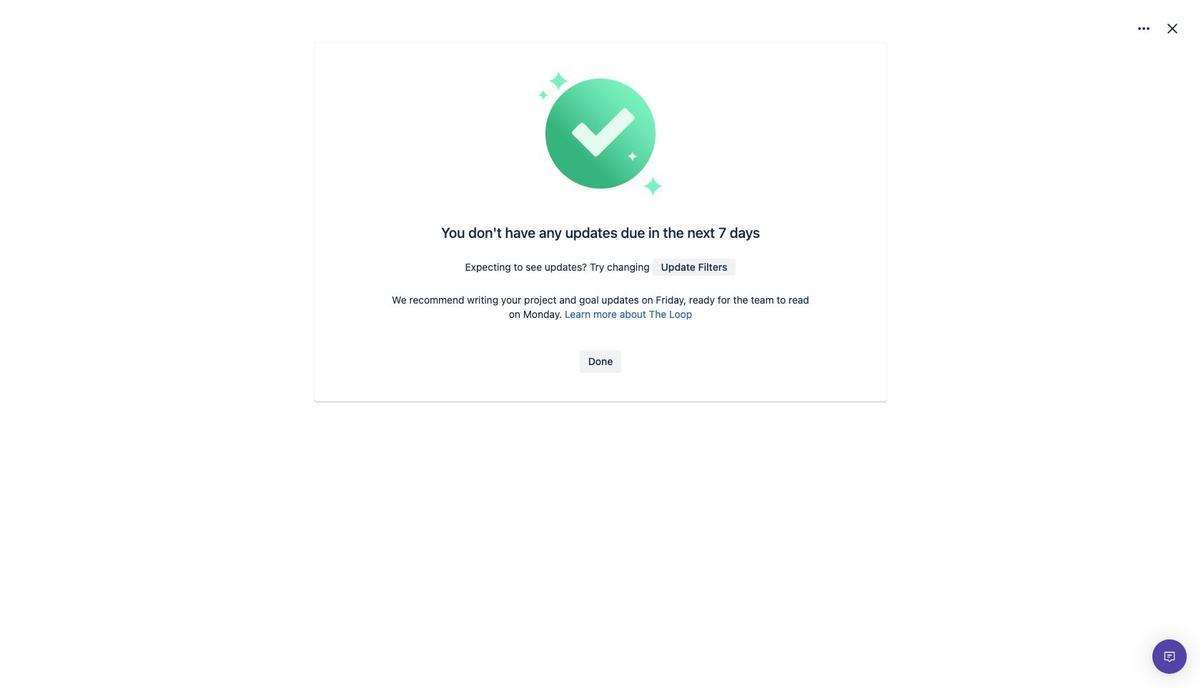 Task type: locate. For each thing, give the bounding box(es) containing it.
open intercom messenger image
[[1161, 649, 1178, 666]]

Search field
[[904, 8, 1047, 31]]



Task type: vqa. For each thing, say whether or not it's contained in the screenshot.
the Search field
yes



Task type: describe. For each thing, give the bounding box(es) containing it.
close image
[[1164, 20, 1181, 37]]

settings image
[[1136, 20, 1153, 37]]



